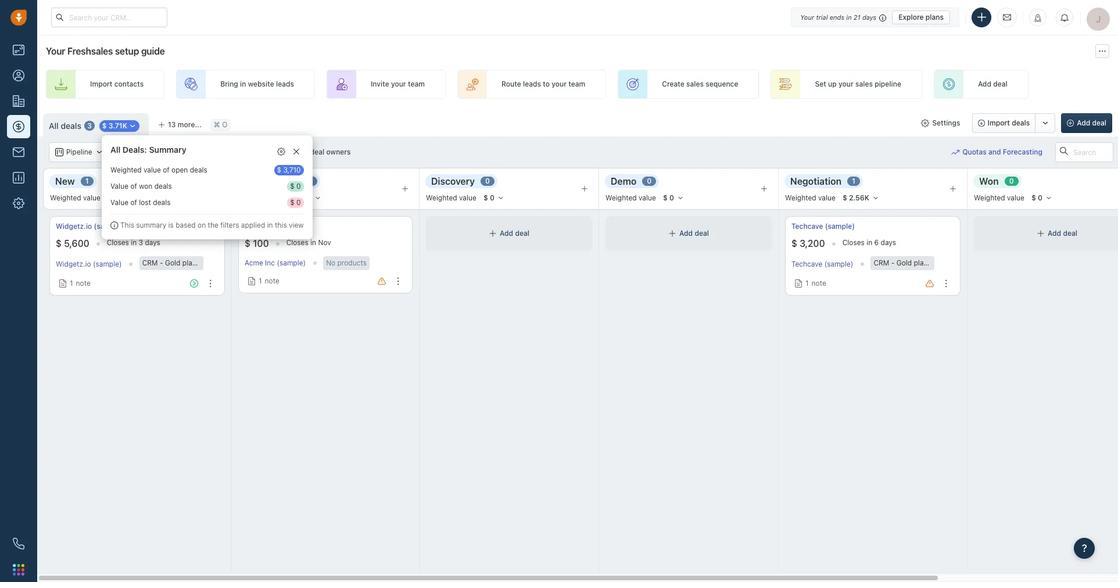 Task type: describe. For each thing, give the bounding box(es) containing it.
2 widgetz.io (sample) from the top
[[56, 260, 122, 269]]

1 team from the left
[[408, 80, 425, 89]]

⌘ o
[[214, 121, 228, 129]]

1 note for 5,600
[[70, 279, 91, 288]]

deals:
[[123, 145, 147, 155]]

days for $ 3,200
[[881, 238, 896, 247]]

3.71k
[[109, 122, 127, 130]]

3 for deals
[[87, 122, 92, 130]]

demo
[[611, 176, 637, 186]]

crm - gold plan monthly (sample) for $ 3,200
[[874, 259, 987, 267]]

weighted value for negotiation
[[785, 194, 836, 203]]

all deals link
[[49, 120, 81, 132]]

1 horizontal spatial days
[[863, 13, 877, 21]]

deals inside button
[[1012, 119, 1030, 127]]

bring
[[220, 80, 238, 89]]

$ 3.71k button
[[99, 121, 140, 132]]

$ 2.56k button
[[838, 192, 885, 205]]

pipeline
[[875, 80, 902, 89]]

o
[[222, 121, 228, 129]]

qualification
[[244, 176, 299, 186]]

2 widgetz.io (sample) link from the top
[[56, 260, 122, 269]]

add deal link
[[934, 70, 1029, 99]]

import deals group
[[972, 113, 1056, 133]]

1 techcave (sample) from the top
[[792, 222, 855, 231]]

import for import deals
[[988, 119, 1010, 127]]

1 widgetz.io from the top
[[56, 222, 92, 231]]

crm for $ 5,600
[[142, 259, 158, 267]]

$ 0 for demo
[[663, 194, 674, 202]]

bring in website leads
[[220, 80, 294, 89]]

value for value of lost deals
[[110, 198, 128, 207]]

freshsales
[[67, 46, 113, 56]]

weighted inside all deals: summary dialog
[[110, 166, 142, 174]]

won
[[139, 182, 153, 191]]

2 acme from the top
[[245, 259, 263, 268]]

all deals: summary
[[110, 145, 186, 155]]

on
[[198, 221, 206, 230]]

gold for $ 5,600
[[165, 259, 180, 267]]

all for all deal owners
[[300, 148, 308, 156]]

more...
[[178, 120, 202, 129]]

setup
[[115, 46, 139, 56]]

acme inside "link"
[[245, 222, 264, 231]]

value of lost deals
[[110, 198, 171, 207]]

set up your sales pipeline
[[815, 80, 902, 89]]

settings button
[[916, 113, 967, 133]]

$ 5,600
[[56, 238, 89, 249]]

negotiation
[[791, 176, 842, 186]]

1 acme inc (sample) link from the top
[[245, 221, 307, 231]]

21
[[854, 13, 861, 21]]

0 vertical spatial of
[[163, 166, 170, 174]]

gold for $ 3,200
[[897, 259, 912, 267]]

nov
[[318, 238, 331, 247]]

invite your team link
[[327, 70, 446, 99]]

1 your from the left
[[391, 80, 406, 89]]

route leads to your team link
[[457, 70, 606, 99]]

container_wx8msf4aqz5i3rn1 image for this summary is based on the filters applied in this view
[[110, 221, 119, 230]]

days for $ 5,600
[[145, 238, 160, 247]]

quotas
[[963, 148, 987, 157]]

1 acme inc (sample) from the top
[[245, 222, 307, 231]]

closes for 5,600
[[107, 238, 129, 247]]

container_wx8msf4aqz5i3rn1 image inside all deal owners "button"
[[287, 148, 295, 156]]

summary
[[149, 145, 186, 155]]

all deals 3
[[49, 121, 92, 131]]

settings
[[933, 119, 961, 127]]

weighted for discovery
[[426, 194, 457, 203]]

value for discovery
[[459, 194, 477, 203]]

all deal owners
[[300, 148, 351, 156]]

3 your from the left
[[839, 80, 854, 89]]

deals down weighted value of open deals
[[154, 182, 172, 191]]

monthly for 3,200
[[930, 259, 957, 267]]

in for closes in nov
[[311, 238, 316, 247]]

closes in 6 days
[[843, 238, 896, 247]]

1 down 100
[[259, 277, 262, 285]]

to
[[543, 80, 550, 89]]

monthly for 5,600
[[198, 259, 225, 267]]

website
[[248, 80, 274, 89]]

$ 0 button for discovery
[[478, 192, 510, 205]]

6
[[875, 238, 879, 247]]

1 down "$ 5,600"
[[70, 279, 73, 288]]

1 note for 3,200
[[806, 279, 827, 288]]

create sales sequence
[[662, 80, 739, 89]]

explore plans
[[899, 12, 944, 21]]

route leads to your team
[[502, 80, 586, 89]]

won
[[980, 176, 999, 186]]

import deals button
[[972, 113, 1036, 133]]

weighted value for demo
[[606, 194, 656, 203]]

container_wx8msf4aqz5i3rn1 image inside $ 3.71k button
[[129, 122, 137, 130]]

this summary is based on the filters applied in this view
[[120, 221, 304, 230]]

pipeline
[[66, 148, 92, 157]]

your freshsales setup guide
[[46, 46, 165, 56]]

based
[[176, 221, 196, 230]]

container_wx8msf4aqz5i3rn1 image for add deal
[[489, 230, 497, 238]]

this
[[120, 221, 134, 230]]

all deals: summary dialog
[[96, 135, 313, 240]]

closes in nov
[[286, 238, 331, 247]]

2 your from the left
[[552, 80, 567, 89]]

2 team from the left
[[569, 80, 586, 89]]

your trial ends in 21 days
[[801, 13, 877, 21]]

all for all deals 3
[[49, 121, 59, 131]]

container_wx8msf4aqz5i3rn1 image for quotas and forecasting
[[952, 148, 960, 156]]

plans
[[926, 12, 944, 21]]

in left 21
[[847, 13, 852, 21]]

leads inside route leads to your team link
[[523, 80, 541, 89]]

your for your trial ends in 21 days
[[801, 13, 815, 21]]

1 up weighted value popup button at top
[[85, 177, 89, 186]]

3 for in
[[139, 238, 143, 247]]

$ 0 button for won
[[1027, 192, 1058, 205]]

explore
[[899, 12, 924, 21]]

2 inc from the top
[[265, 259, 275, 268]]

5,600
[[64, 238, 89, 249]]

Search your CRM... text field
[[51, 8, 167, 27]]

new
[[55, 176, 75, 186]]

route
[[502, 80, 521, 89]]

ends
[[830, 13, 845, 21]]

phone element
[[7, 533, 30, 556]]

import deals
[[988, 119, 1030, 127]]

2 widgetz.io from the top
[[56, 260, 91, 269]]

3,200
[[800, 238, 825, 249]]

2 techcave from the top
[[792, 260, 823, 269]]

all for all deals: summary
[[110, 145, 121, 155]]

forecasting
[[1003, 148, 1043, 157]]

$ 3.71k button
[[96, 119, 143, 133]]

add inside add deal "button"
[[1077, 119, 1091, 127]]

import contacts link
[[46, 70, 165, 99]]

owners
[[326, 148, 351, 156]]

13 more...
[[168, 120, 202, 129]]

bring in website leads link
[[176, 70, 315, 99]]

value of won deals
[[110, 182, 172, 191]]

$ 3.71k
[[102, 122, 127, 130]]

13
[[168, 120, 176, 129]]

weighted inside weighted value popup button
[[50, 194, 81, 203]]

set
[[815, 80, 827, 89]]

1 note for 100
[[259, 277, 280, 285]]

closes for 3,200
[[843, 238, 865, 247]]

value for won
[[1008, 194, 1025, 203]]

import contacts
[[90, 80, 144, 89]]

2 techcave (sample) from the top
[[792, 260, 854, 269]]

freshworks switcher image
[[13, 564, 24, 576]]



Task type: locate. For each thing, give the bounding box(es) containing it.
in left this on the left of the page
[[267, 221, 273, 230]]

deal
[[994, 80, 1008, 89], [1093, 119, 1107, 127], [310, 148, 325, 156], [515, 229, 530, 238], [695, 229, 709, 238], [1064, 229, 1078, 238]]

2 acme inc (sample) from the top
[[245, 259, 306, 268]]

1 vertical spatial acme inc (sample) link
[[245, 259, 306, 268]]

0 horizontal spatial sales
[[687, 80, 704, 89]]

0 horizontal spatial crm - gold plan monthly (sample)
[[142, 259, 256, 267]]

13 more... button
[[152, 117, 208, 133]]

trial
[[816, 13, 828, 21]]

0 vertical spatial acme inc (sample) link
[[245, 221, 307, 231]]

add deal button
[[1062, 113, 1113, 133]]

$ 0
[[290, 182, 301, 191], [484, 194, 495, 202], [663, 194, 674, 202], [1032, 194, 1043, 202], [290, 198, 301, 207]]

weighted for won
[[974, 194, 1006, 203]]

$ 0 button for demo
[[658, 192, 689, 205]]

of for lost
[[130, 198, 137, 207]]

acme up $ 100
[[245, 222, 264, 231]]

5 weighted value from the left
[[974, 194, 1025, 203]]

2 leads from the left
[[523, 80, 541, 89]]

view
[[289, 221, 304, 230]]

import inside button
[[988, 119, 1010, 127]]

1 horizontal spatial note
[[265, 277, 280, 285]]

weighted value for discovery
[[426, 194, 477, 203]]

techcave (sample) up the "3,200" at the top
[[792, 222, 855, 231]]

1 vertical spatial widgetz.io
[[56, 260, 91, 269]]

2 gold from the left
[[897, 259, 912, 267]]

1 vertical spatial your
[[46, 46, 65, 56]]

1 closes from the left
[[107, 238, 129, 247]]

quotas and forecasting link
[[952, 142, 1055, 162]]

0 horizontal spatial -
[[160, 259, 163, 267]]

2 horizontal spatial $ 0 button
[[1027, 192, 1058, 205]]

0 horizontal spatial gold
[[165, 259, 180, 267]]

1 acme from the top
[[245, 222, 264, 231]]

0 horizontal spatial 3
[[87, 122, 92, 130]]

0 vertical spatial value
[[110, 182, 128, 191]]

acme inc (sample) link up 100
[[245, 221, 307, 231]]

leads
[[276, 80, 294, 89], [523, 80, 541, 89]]

crm - gold plan monthly (sample) for $ 5,600
[[142, 259, 256, 267]]

send email image
[[1003, 12, 1012, 22]]

crm - gold plan monthly (sample) down on
[[142, 259, 256, 267]]

weighted value down won
[[974, 194, 1025, 203]]

1 horizontal spatial monthly
[[930, 259, 957, 267]]

2 acme inc (sample) link from the top
[[245, 259, 306, 268]]

1 techcave (sample) link from the top
[[792, 221, 855, 231]]

1 horizontal spatial your
[[552, 80, 567, 89]]

2 horizontal spatial note
[[812, 279, 827, 288]]

2 vertical spatial of
[[130, 198, 137, 207]]

100
[[253, 238, 269, 249]]

plan
[[182, 259, 196, 267], [914, 259, 928, 267]]

add deal inside "button"
[[1077, 119, 1107, 127]]

$ 0 for discovery
[[484, 194, 495, 202]]

explore plans link
[[893, 10, 951, 24]]

acme inc (sample) link
[[245, 221, 307, 231], [245, 259, 306, 268]]

weighted down deals:
[[110, 166, 142, 174]]

0 horizontal spatial $ 0 button
[[478, 192, 510, 205]]

acme inc (sample) up 100
[[245, 222, 307, 231]]

inc right applied
[[266, 222, 276, 231]]

all inside all deals: summary dialog
[[110, 145, 121, 155]]

closes for 100
[[286, 238, 309, 247]]

your right invite
[[391, 80, 406, 89]]

your
[[391, 80, 406, 89], [552, 80, 567, 89], [839, 80, 854, 89]]

your left trial
[[801, 13, 815, 21]]

1 $ 0 button from the left
[[478, 192, 510, 205]]

0
[[485, 177, 490, 186], [647, 177, 652, 186], [1010, 177, 1014, 186], [297, 182, 301, 191], [490, 194, 495, 202], [670, 194, 674, 202], [1038, 194, 1043, 202], [297, 198, 301, 207]]

guide
[[141, 46, 165, 56]]

widgetz.io down "$ 5,600"
[[56, 260, 91, 269]]

lost
[[139, 198, 151, 207]]

import for import contacts
[[90, 80, 112, 89]]

1 horizontal spatial sales
[[856, 80, 873, 89]]

2 - from the left
[[892, 259, 895, 267]]

0 vertical spatial import
[[90, 80, 112, 89]]

1 widgetz.io (sample) from the top
[[56, 222, 124, 231]]

0 vertical spatial techcave
[[792, 222, 823, 231]]

in for closes in 3 days
[[131, 238, 137, 247]]

⌘
[[214, 121, 220, 129]]

1 down all deal owners "button"
[[310, 177, 313, 186]]

1 horizontal spatial crm - gold plan monthly (sample)
[[874, 259, 987, 267]]

$ 100
[[245, 238, 269, 249]]

1 horizontal spatial your
[[801, 13, 815, 21]]

note down 100
[[265, 277, 280, 285]]

team
[[408, 80, 425, 89], [569, 80, 586, 89]]

invite your team
[[371, 80, 425, 89]]

weighted for negotiation
[[785, 194, 817, 203]]

all up 3,710 on the left of page
[[300, 148, 308, 156]]

1 horizontal spatial closes
[[286, 238, 309, 247]]

1 crm from the left
[[142, 259, 158, 267]]

all up pipeline popup button
[[49, 121, 59, 131]]

inc down 100
[[265, 259, 275, 268]]

$
[[102, 122, 107, 130], [277, 166, 281, 174], [290, 182, 295, 191], [484, 194, 488, 202], [663, 194, 668, 202], [843, 194, 847, 202], [1032, 194, 1036, 202], [290, 198, 295, 207], [56, 238, 62, 249], [245, 238, 251, 249], [792, 238, 798, 249]]

3 closes from the left
[[843, 238, 865, 247]]

weighted value button
[[49, 188, 150, 206]]

1 vertical spatial techcave (sample) link
[[792, 260, 854, 269]]

widgetz.io (sample) link down 5,600 on the left of the page
[[56, 260, 122, 269]]

crm - gold plan monthly (sample)
[[142, 259, 256, 267], [874, 259, 987, 267]]

1 vertical spatial value
[[110, 198, 128, 207]]

weighted for demo
[[606, 194, 637, 203]]

applied
[[241, 221, 265, 230]]

1 vertical spatial widgetz.io (sample)
[[56, 260, 122, 269]]

1 techcave from the top
[[792, 222, 823, 231]]

1 horizontal spatial -
[[892, 259, 895, 267]]

in right bring
[[240, 80, 246, 89]]

-
[[160, 259, 163, 267], [892, 259, 895, 267]]

0 vertical spatial acme
[[245, 222, 264, 231]]

all deal owners button
[[279, 142, 358, 162]]

1 - from the left
[[160, 259, 163, 267]]

- for $ 3,200
[[892, 259, 895, 267]]

0 horizontal spatial all
[[49, 121, 59, 131]]

techcave (sample) down the "3,200" at the top
[[792, 260, 854, 269]]

weighted value down discovery
[[426, 194, 477, 203]]

sales right the create
[[687, 80, 704, 89]]

widgetz.io (sample) up 5,600 on the left of the page
[[56, 222, 124, 231]]

value inside weighted value popup button
[[83, 194, 101, 203]]

2 horizontal spatial all
[[300, 148, 308, 156]]

3,710
[[283, 166, 301, 174]]

this
[[275, 221, 287, 230]]

1 horizontal spatial leads
[[523, 80, 541, 89]]

sales left pipeline
[[856, 80, 873, 89]]

days down summary
[[145, 238, 160, 247]]

0 horizontal spatial your
[[391, 80, 406, 89]]

techcave up $ 3,200
[[792, 222, 823, 231]]

up
[[828, 80, 837, 89]]

value for value of won deals
[[110, 182, 128, 191]]

import
[[90, 80, 112, 89], [988, 119, 1010, 127]]

4 weighted value from the left
[[785, 194, 836, 203]]

0 horizontal spatial import
[[90, 80, 112, 89]]

1 horizontal spatial 3
[[139, 238, 143, 247]]

2 techcave (sample) link from the top
[[792, 260, 854, 269]]

3 $ 0 button from the left
[[1027, 192, 1058, 205]]

deals right lost
[[153, 198, 171, 207]]

weighted value inside popup button
[[50, 194, 101, 203]]

0 horizontal spatial team
[[408, 80, 425, 89]]

1 vertical spatial inc
[[265, 259, 275, 268]]

crm down '6'
[[874, 259, 890, 267]]

deals up the pipeline
[[61, 121, 81, 131]]

0 vertical spatial widgetz.io
[[56, 222, 92, 231]]

0 vertical spatial 3
[[87, 122, 92, 130]]

container_wx8msf4aqz5i3rn1 image
[[922, 119, 930, 127], [129, 122, 137, 130], [277, 148, 285, 156], [292, 148, 300, 156], [55, 148, 63, 156], [95, 148, 103, 156], [287, 148, 295, 156], [669, 230, 677, 238], [1037, 230, 1045, 238], [59, 280, 67, 288], [795, 280, 803, 288]]

- down closes in 3 days in the top left of the page
[[160, 259, 163, 267]]

1 note down 5,600 on the left of the page
[[70, 279, 91, 288]]

3 down summary
[[139, 238, 143, 247]]

of for won
[[130, 182, 137, 191]]

note for $ 5,600
[[76, 279, 91, 288]]

acme inc (sample) down 100
[[245, 259, 306, 268]]

0 horizontal spatial leads
[[276, 80, 294, 89]]

note down 5,600 on the left of the page
[[76, 279, 91, 288]]

of left "won"
[[130, 182, 137, 191]]

2 crm - gold plan monthly (sample) from the left
[[874, 259, 987, 267]]

crm for $ 3,200
[[874, 259, 890, 267]]

team right invite
[[408, 80, 425, 89]]

filters
[[220, 221, 239, 230]]

weighted value of open deals
[[110, 166, 207, 174]]

in for closes in 6 days
[[867, 238, 873, 247]]

0 horizontal spatial note
[[76, 279, 91, 288]]

note for $ 100
[[265, 277, 280, 285]]

1 vertical spatial techcave (sample)
[[792, 260, 854, 269]]

1 horizontal spatial $ 0 button
[[658, 192, 689, 205]]

$ inside popup button
[[102, 122, 107, 130]]

closes in 3 days
[[107, 238, 160, 247]]

3 weighted value from the left
[[606, 194, 656, 203]]

acme down $ 100
[[245, 259, 263, 268]]

container_wx8msf4aqz5i3rn1 image
[[952, 148, 960, 156], [110, 221, 119, 230], [489, 230, 497, 238], [248, 277, 256, 285]]

0 horizontal spatial days
[[145, 238, 160, 247]]

2 weighted value from the left
[[426, 194, 477, 203]]

days
[[863, 13, 877, 21], [145, 238, 160, 247], [881, 238, 896, 247]]

1 sales from the left
[[687, 80, 704, 89]]

value
[[144, 166, 161, 174], [83, 194, 101, 203], [459, 194, 477, 203], [639, 194, 656, 203], [819, 194, 836, 203], [1008, 194, 1025, 203]]

days right '6'
[[881, 238, 896, 247]]

2 horizontal spatial your
[[839, 80, 854, 89]]

crm - gold plan monthly (sample) down '6'
[[874, 259, 987, 267]]

widgetz.io up "$ 5,600"
[[56, 222, 92, 231]]

open
[[172, 166, 188, 174]]

contacts
[[114, 80, 144, 89]]

3 inside all deals 3
[[87, 122, 92, 130]]

crm
[[142, 259, 158, 267], [874, 259, 890, 267]]

phone image
[[13, 538, 24, 550]]

1 horizontal spatial all
[[110, 145, 121, 155]]

weighted down discovery
[[426, 194, 457, 203]]

1 horizontal spatial plan
[[914, 259, 928, 267]]

your right up
[[839, 80, 854, 89]]

discovery
[[431, 176, 475, 186]]

add inside add deal link
[[978, 80, 992, 89]]

- for $ 5,600
[[160, 259, 163, 267]]

all left deals:
[[110, 145, 121, 155]]

weighted down demo
[[606, 194, 637, 203]]

your left freshsales
[[46, 46, 65, 56]]

leads inside the bring in website leads link
[[276, 80, 294, 89]]

1 up '$ 2.56k'
[[852, 177, 856, 186]]

value for demo
[[639, 194, 656, 203]]

invite
[[371, 80, 389, 89]]

0 vertical spatial acme inc (sample)
[[245, 222, 307, 231]]

1 horizontal spatial 1 note
[[259, 277, 280, 285]]

days right 21
[[863, 13, 877, 21]]

quotas and forecasting
[[963, 148, 1043, 157]]

2 value from the top
[[110, 198, 128, 207]]

note down the "3,200" at the top
[[812, 279, 827, 288]]

techcave down $ 3,200
[[792, 260, 823, 269]]

0 vertical spatial techcave (sample)
[[792, 222, 855, 231]]

$ 3,710
[[277, 166, 301, 174]]

0 horizontal spatial 1 note
[[70, 279, 91, 288]]

1 horizontal spatial import
[[988, 119, 1010, 127]]

1 monthly from the left
[[198, 259, 225, 267]]

create sales sequence link
[[618, 70, 760, 99]]

$ 0 button
[[478, 192, 510, 205], [658, 192, 689, 205], [1027, 192, 1058, 205]]

value up this
[[110, 198, 128, 207]]

2 horizontal spatial 1 note
[[806, 279, 827, 288]]

techcave (sample) link down the "3,200" at the top
[[792, 260, 854, 269]]

weighted down won
[[974, 194, 1006, 203]]

container_wx8msf4aqz5i3rn1 image inside 'settings' popup button
[[922, 119, 930, 127]]

sequence
[[706, 80, 739, 89]]

acme inc (sample)
[[245, 222, 307, 231], [245, 259, 306, 268]]

1 value from the top
[[110, 182, 128, 191]]

weighted value
[[50, 194, 101, 203], [426, 194, 477, 203], [606, 194, 656, 203], [785, 194, 836, 203], [974, 194, 1025, 203]]

1 vertical spatial acme
[[245, 259, 263, 268]]

in inside all deals: summary dialog
[[267, 221, 273, 230]]

import up the quotas and forecasting
[[988, 119, 1010, 127]]

inc inside 'acme inc (sample)' "link"
[[266, 222, 276, 231]]

container_wx8msf4aqz5i3rn1 image inside quotas and forecasting link
[[952, 148, 960, 156]]

1 vertical spatial import
[[988, 119, 1010, 127]]

summary
[[136, 221, 166, 230]]

widgetz.io (sample) link
[[56, 221, 124, 231], [56, 260, 122, 269]]

your for your freshsales setup guide
[[46, 46, 65, 56]]

import left 'contacts'
[[90, 80, 112, 89]]

closes down the view
[[286, 238, 309, 247]]

deals up forecasting
[[1012, 119, 1030, 127]]

techcave (sample) link up the "3,200" at the top
[[792, 221, 855, 231]]

inc
[[266, 222, 276, 231], [265, 259, 275, 268]]

1 vertical spatial widgetz.io (sample) link
[[56, 260, 122, 269]]

all inside all deal owners "button"
[[300, 148, 308, 156]]

2 plan from the left
[[914, 259, 928, 267]]

leads left to
[[523, 80, 541, 89]]

products
[[337, 259, 367, 267]]

1 vertical spatial acme inc (sample)
[[245, 259, 306, 268]]

1 widgetz.io (sample) link from the top
[[56, 221, 124, 231]]

value left "won"
[[110, 182, 128, 191]]

1 horizontal spatial crm
[[874, 259, 890, 267]]

your right to
[[552, 80, 567, 89]]

1 horizontal spatial team
[[569, 80, 586, 89]]

1 horizontal spatial gold
[[897, 259, 912, 267]]

1 vertical spatial techcave
[[792, 260, 823, 269]]

in left '6'
[[867, 238, 873, 247]]

2 $ 0 button from the left
[[658, 192, 689, 205]]

2 monthly from the left
[[930, 259, 957, 267]]

2 sales from the left
[[856, 80, 873, 89]]

$ 0 for won
[[1032, 194, 1043, 202]]

leads right website
[[276, 80, 294, 89]]

- down closes in 6 days
[[892, 259, 895, 267]]

no
[[326, 259, 336, 267]]

0 horizontal spatial plan
[[182, 259, 196, 267]]

0 vertical spatial inc
[[266, 222, 276, 231]]

no products
[[326, 259, 367, 267]]

$ 3,200
[[792, 238, 825, 249]]

0 horizontal spatial closes
[[107, 238, 129, 247]]

2 horizontal spatial closes
[[843, 238, 865, 247]]

set up your sales pipeline link
[[771, 70, 923, 99]]

plan for 3,200
[[914, 259, 928, 267]]

1 plan from the left
[[182, 259, 196, 267]]

weighted value down demo
[[606, 194, 656, 203]]

monthly
[[198, 259, 225, 267], [930, 259, 957, 267]]

2.56k
[[849, 194, 870, 202]]

weighted
[[110, 166, 142, 174], [50, 194, 81, 203], [426, 194, 457, 203], [606, 194, 637, 203], [785, 194, 817, 203], [974, 194, 1006, 203]]

weighted value for won
[[974, 194, 1025, 203]]

0 horizontal spatial your
[[46, 46, 65, 56]]

weighted down negotiation
[[785, 194, 817, 203]]

of
[[163, 166, 170, 174], [130, 182, 137, 191], [130, 198, 137, 207]]

0 horizontal spatial crm
[[142, 259, 158, 267]]

deals right "open"
[[190, 166, 207, 174]]

3
[[87, 122, 92, 130], [139, 238, 143, 247]]

value inside all deals: summary dialog
[[144, 166, 161, 174]]

Search field
[[1056, 142, 1114, 162]]

in for bring in website leads
[[240, 80, 246, 89]]

note
[[265, 277, 280, 285], [76, 279, 91, 288], [812, 279, 827, 288]]

team right to
[[569, 80, 586, 89]]

2 closes from the left
[[286, 238, 309, 247]]

of left "open"
[[163, 166, 170, 174]]

create
[[662, 80, 685, 89]]

1 note down the "3,200" at the top
[[806, 279, 827, 288]]

pipeline button
[[49, 142, 110, 162]]

1 note down 100
[[259, 277, 280, 285]]

1 weighted value from the left
[[50, 194, 101, 203]]

acme inc (sample) link down 100
[[245, 259, 306, 268]]

the
[[208, 221, 219, 230]]

weighted value down new
[[50, 194, 101, 203]]

value
[[110, 182, 128, 191], [110, 198, 128, 207]]

0 vertical spatial your
[[801, 13, 815, 21]]

weighted down new
[[50, 194, 81, 203]]

widgetz.io (sample) link up 5,600 on the left of the page
[[56, 221, 124, 231]]

0 horizontal spatial monthly
[[198, 259, 225, 267]]

value for negotiation
[[819, 194, 836, 203]]

of left lost
[[130, 198, 137, 207]]

1 gold from the left
[[165, 259, 180, 267]]

1 vertical spatial 3
[[139, 238, 143, 247]]

in down this
[[131, 238, 137, 247]]

closes left '6'
[[843, 238, 865, 247]]

1 down $ 3,200
[[806, 279, 809, 288]]

container_wx8msf4aqz5i3rn1 image inside all deals: summary dialog
[[110, 221, 119, 230]]

1 note
[[259, 277, 280, 285], [70, 279, 91, 288], [806, 279, 827, 288]]

in left nov on the top left of page
[[311, 238, 316, 247]]

is
[[168, 221, 174, 230]]

widgetz.io (sample) down 5,600 on the left of the page
[[56, 260, 122, 269]]

crm down closes in 3 days in the top left of the page
[[142, 259, 158, 267]]

0 vertical spatial widgetz.io (sample)
[[56, 222, 124, 231]]

your
[[801, 13, 815, 21], [46, 46, 65, 56]]

2 crm from the left
[[874, 259, 890, 267]]

plan for 5,600
[[182, 259, 196, 267]]

techcave
[[792, 222, 823, 231], [792, 260, 823, 269]]

0 vertical spatial widgetz.io (sample) link
[[56, 221, 124, 231]]

1 crm - gold plan monthly (sample) from the left
[[142, 259, 256, 267]]

0 vertical spatial techcave (sample) link
[[792, 221, 855, 231]]

weighted value down negotiation
[[785, 194, 836, 203]]

closes down this
[[107, 238, 129, 247]]

note for $ 3,200
[[812, 279, 827, 288]]

1 leads from the left
[[276, 80, 294, 89]]

3 right all deals link
[[87, 122, 92, 130]]

and
[[989, 148, 1001, 157]]

1 inc from the top
[[266, 222, 276, 231]]

2 horizontal spatial days
[[881, 238, 896, 247]]

1 vertical spatial of
[[130, 182, 137, 191]]



Task type: vqa. For each thing, say whether or not it's contained in the screenshot.
status
no



